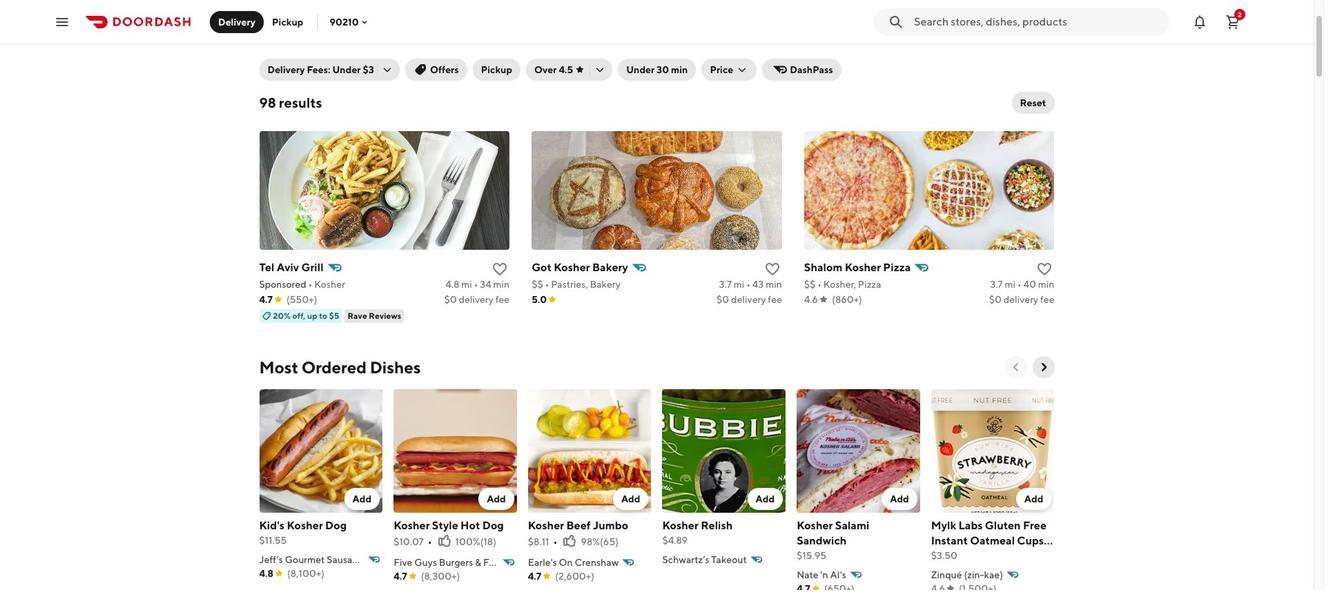 Task type: vqa. For each thing, say whether or not it's contained in the screenshot.
(8,100+)
yes



Task type: describe. For each thing, give the bounding box(es) containing it.
4.8 mi • 34 min
[[446, 279, 510, 290]]

guys
[[415, 557, 437, 568]]

min for tel aviv grill
[[494, 279, 510, 290]]

$$ for got
[[532, 279, 543, 290]]

reset
[[1021, 97, 1047, 108]]

3 items, open order cart image
[[1225, 13, 1242, 30]]

offers
[[430, 64, 459, 75]]

sponsored • kosher
[[259, 279, 345, 290]]

earle's on crenshaw
[[528, 557, 619, 568]]

offers button
[[405, 59, 467, 81]]

$10.07 •
[[394, 536, 432, 548]]

$8.11 •
[[528, 536, 558, 548]]

2 button
[[1220, 8, 1247, 36]]

kid's
[[259, 519, 285, 532]]

1 horizontal spatial pizza
[[884, 261, 911, 274]]

100%(18)
[[456, 536, 497, 548]]

90210 button
[[330, 16, 370, 27]]

fee for grill
[[496, 294, 510, 305]]

dashpass
[[790, 64, 833, 75]]

$​0 for got kosher bakery
[[717, 294, 730, 305]]

dog inside kid's kosher dog $11.55
[[325, 519, 347, 532]]

shalom kosher pizza
[[805, 261, 911, 274]]

off,
[[293, 311, 306, 321]]

fee for pizza
[[1041, 294, 1055, 305]]

shalom
[[805, 261, 843, 274]]

delivery for delivery fees: under $3
[[268, 64, 305, 75]]

open menu image
[[54, 13, 70, 30]]

pastries,
[[551, 279, 588, 290]]

tel aviv grill
[[259, 261, 324, 274]]

burgers
[[439, 557, 473, 568]]

4.7 for kosher style hot dog
[[394, 571, 407, 582]]

delivery for tel aviv grill
[[459, 294, 494, 305]]

most ordered dishes
[[259, 358, 421, 377]]

0 horizontal spatial pickup button
[[264, 11, 312, 33]]

over 4.5
[[535, 64, 573, 75]]

min inside the under 30 min button
[[671, 64, 688, 75]]

kosher up $$ • kosher, pizza
[[845, 261, 881, 274]]

on
[[559, 557, 573, 568]]

$​0 delivery fee for got kosher bakery
[[717, 294, 782, 305]]

(2,600+)
[[556, 571, 595, 582]]

$​0 delivery fee for shalom kosher pizza
[[990, 294, 1055, 305]]

click to add this store to your saved list image
[[765, 261, 781, 278]]

over 4.5 button
[[526, 59, 613, 81]]

3.7 mi • 43 min
[[719, 279, 782, 290]]

fries
[[484, 557, 505, 568]]

• up 5.0
[[545, 279, 549, 290]]

2
[[1239, 10, 1243, 18]]

20% off, up to $5
[[273, 311, 339, 321]]

0 vertical spatial bakery
[[593, 261, 628, 274]]

$4.89
[[663, 535, 688, 546]]

kae)
[[985, 570, 1004, 581]]

(860+)
[[832, 294, 863, 305]]

$10.07
[[394, 536, 424, 548]]

salami
[[836, 519, 870, 532]]

$11.55
[[259, 535, 287, 546]]

(zin-
[[965, 570, 985, 581]]

kosher inside kosher relish $4.89
[[663, 519, 699, 532]]

soup
[[987, 28, 1010, 39]]

$$ • pastries, bakery
[[532, 279, 621, 290]]

(8,300+)
[[421, 571, 460, 582]]

1 vertical spatial pickup button
[[473, 59, 521, 81]]

fee for bakery
[[768, 294, 782, 305]]

$15.95
[[797, 550, 827, 561]]

kosher inside kosher salami sandwich $15.95
[[797, 519, 833, 532]]

schwartz's takeout
[[663, 554, 747, 565]]

4.5
[[559, 64, 573, 75]]

34
[[480, 279, 492, 290]]

beef
[[567, 519, 591, 532]]

reset button
[[1012, 92, 1055, 114]]

rave
[[348, 311, 367, 321]]

• left 34
[[474, 279, 478, 290]]

98%(65)
[[581, 536, 619, 548]]

30
[[657, 64, 669, 75]]

factory
[[366, 554, 399, 565]]

to
[[319, 311, 327, 321]]

rave reviews
[[348, 311, 402, 321]]

aviv
[[277, 261, 299, 274]]

1 vertical spatial pizza
[[858, 279, 882, 290]]

• up guys
[[428, 536, 432, 548]]

(8,100+)
[[287, 568, 325, 579]]

$$ • kosher, pizza
[[805, 279, 882, 290]]

grill
[[301, 261, 324, 274]]

got
[[532, 261, 552, 274]]

43
[[753, 279, 764, 290]]

kosher up $8.11 •
[[528, 519, 564, 532]]

nate 'n al's
[[797, 570, 847, 581]]

style
[[432, 519, 458, 532]]

kosher salami sandwich $15.95
[[797, 519, 870, 561]]

delivery button
[[210, 11, 264, 33]]

• down the grill
[[309, 279, 313, 290]]

delivery fees: under $3
[[268, 64, 374, 75]]

reviews
[[369, 311, 402, 321]]

earle's
[[528, 557, 557, 568]]



Task type: locate. For each thing, give the bounding box(es) containing it.
$​0 for shalom kosher pizza
[[990, 294, 1002, 305]]

under left "$3"
[[333, 64, 361, 75]]

min right 40
[[1039, 279, 1055, 290]]

• left 43
[[747, 279, 751, 290]]

click to add this store to your saved list image up "3.7 mi • 40 min"
[[1037, 261, 1054, 278]]

zinqué
[[932, 570, 963, 581]]

1 horizontal spatial under
[[627, 64, 655, 75]]

1 horizontal spatial 3.7
[[991, 279, 1003, 290]]

0 horizontal spatial delivery
[[218, 16, 256, 27]]

delivery down 4.8 mi • 34 min
[[459, 294, 494, 305]]

1 horizontal spatial dog
[[483, 519, 504, 532]]

$​0 delivery fee down 3.7 mi • 43 min
[[717, 294, 782, 305]]

1 click to add this store to your saved list image from the left
[[492, 261, 508, 278]]

pickup for pickup "button" to the left
[[272, 16, 304, 27]]

&
[[475, 557, 482, 568]]

1 $$ from the left
[[532, 279, 543, 290]]

$​0 delivery fee for tel aviv grill
[[444, 294, 510, 305]]

90210
[[330, 16, 359, 27]]

pickup right delivery button
[[272, 16, 304, 27]]

kosher relish $4.89
[[663, 519, 733, 546]]

3.7
[[719, 279, 732, 290], [991, 279, 1003, 290]]

dishes
[[370, 358, 421, 377]]

pickup button left over
[[473, 59, 521, 81]]

2 under from the left
[[627, 64, 655, 75]]

min down click to add this store to your saved list image at right
[[766, 279, 782, 290]]

2 dog from the left
[[483, 519, 504, 532]]

mi for shalom kosher pizza
[[1005, 279, 1016, 290]]

1 horizontal spatial delivery
[[732, 294, 766, 305]]

3.7 left 43
[[719, 279, 732, 290]]

sponsored
[[259, 279, 307, 290]]

mi for tel aviv grill
[[462, 279, 472, 290]]

4.8 for 4.8 mi • 34 min
[[446, 279, 460, 290]]

1 horizontal spatial fee
[[768, 294, 782, 305]]

1 horizontal spatial $​0
[[717, 294, 730, 305]]

0 vertical spatial pickup
[[272, 16, 304, 27]]

2 horizontal spatial fee
[[1041, 294, 1055, 305]]

2 fee from the left
[[768, 294, 782, 305]]

0 horizontal spatial delivery
[[459, 294, 494, 305]]

4.7 for kosher beef jumbo
[[528, 571, 542, 582]]

jeff's
[[259, 554, 283, 565]]

min right 30
[[671, 64, 688, 75]]

1 horizontal spatial 4.7
[[394, 571, 407, 582]]

smoothie
[[869, 28, 912, 39]]

pickup button
[[264, 11, 312, 33], [473, 59, 521, 81]]

0 horizontal spatial $​0 delivery fee
[[444, 294, 510, 305]]

5 add from the left
[[890, 494, 910, 505]]

1 fee from the left
[[496, 294, 510, 305]]

kosher style hot dog
[[394, 519, 504, 532]]

2 $​0 delivery fee from the left
[[717, 294, 782, 305]]

notification bell image
[[1192, 13, 1209, 30]]

4.7 down the 'earle's'
[[528, 571, 542, 582]]

0 horizontal spatial pizza
[[858, 279, 882, 290]]

4.7 down five
[[394, 571, 407, 582]]

min right 34
[[494, 279, 510, 290]]

1 dog from the left
[[325, 519, 347, 532]]

1 $​0 delivery fee from the left
[[444, 294, 510, 305]]

pickup left over
[[481, 64, 513, 75]]

$​0 down "3.7 mi • 40 min"
[[990, 294, 1002, 305]]

click to add this store to your saved list image for grill
[[492, 261, 508, 278]]

delivery for got kosher bakery
[[732, 294, 766, 305]]

price
[[710, 64, 734, 75]]

2 delivery from the left
[[732, 294, 766, 305]]

2 horizontal spatial $​0
[[990, 294, 1002, 305]]

3 add from the left
[[622, 494, 641, 505]]

click to add this store to your saved list image for pizza
[[1037, 261, 1054, 278]]

(550+)
[[287, 294, 317, 305]]

$5
[[329, 311, 339, 321]]

jumbo
[[593, 519, 629, 532]]

1 horizontal spatial pickup button
[[473, 59, 521, 81]]

fees:
[[307, 64, 331, 75]]

0 horizontal spatial 4.7
[[259, 294, 273, 305]]

bakery
[[593, 261, 628, 274], [590, 279, 621, 290]]

5.0
[[532, 294, 547, 305]]

1 horizontal spatial $​0 delivery fee
[[717, 294, 782, 305]]

kosher beef jumbo
[[528, 519, 629, 532]]

delivery down "3.7 mi • 40 min"
[[1004, 294, 1039, 305]]

0 horizontal spatial dog
[[325, 519, 347, 532]]

1 horizontal spatial click to add this store to your saved list image
[[1037, 261, 1054, 278]]

2 horizontal spatial $​0 delivery fee
[[990, 294, 1055, 305]]

•
[[309, 279, 313, 290], [474, 279, 478, 290], [545, 279, 549, 290], [747, 279, 751, 290], [818, 279, 822, 290], [1018, 279, 1022, 290], [428, 536, 432, 548], [554, 536, 558, 548]]

0 vertical spatial delivery
[[218, 16, 256, 27]]

0 horizontal spatial fee
[[496, 294, 510, 305]]

Store search: begin typing to search for stores available on DoorDash text field
[[915, 14, 1162, 29]]

1 horizontal spatial $$
[[805, 279, 816, 290]]

tel
[[259, 261, 275, 274]]

most
[[259, 358, 298, 377]]

1 mi from the left
[[462, 279, 472, 290]]

0 vertical spatial 4.8
[[446, 279, 460, 290]]

delivery inside delivery button
[[218, 16, 256, 27]]

• left 40
[[1018, 279, 1022, 290]]

previous button of carousel image
[[1010, 361, 1023, 374]]

mexican
[[1034, 28, 1071, 39]]

1 under from the left
[[333, 64, 361, 75]]

1 $​0 from the left
[[444, 294, 457, 305]]

$$ for shalom
[[805, 279, 816, 290]]

4.7 down 'sponsored'
[[259, 294, 273, 305]]

kosher
[[554, 261, 590, 274], [845, 261, 881, 274], [315, 279, 345, 290], [287, 519, 323, 532], [394, 519, 430, 532], [528, 519, 564, 532], [663, 519, 699, 532], [797, 519, 833, 532]]

0 horizontal spatial $$
[[532, 279, 543, 290]]

crenshaw
[[575, 557, 619, 568]]

nate
[[797, 570, 819, 581]]

2 3.7 from the left
[[991, 279, 1003, 290]]

$​0 for tel aviv grill
[[444, 294, 457, 305]]

1 horizontal spatial delivery
[[268, 64, 305, 75]]

bakery down got kosher bakery
[[590, 279, 621, 290]]

• right $8.11
[[554, 536, 558, 548]]

sandwich
[[797, 534, 847, 548]]

1 3.7 from the left
[[719, 279, 732, 290]]

breakfast
[[317, 28, 359, 39]]

3.7 for pizza
[[991, 279, 1003, 290]]

kosher inside kid's kosher dog $11.55
[[287, 519, 323, 532]]

$​0 down 4.8 mi • 34 min
[[444, 294, 457, 305]]

0 horizontal spatial 3.7
[[719, 279, 732, 290]]

0 horizontal spatial 4.8
[[259, 568, 274, 579]]

pickup for bottommost pickup "button"
[[481, 64, 513, 75]]

fee down 3.7 mi • 43 min
[[768, 294, 782, 305]]

next button of carousel image
[[1048, 5, 1062, 19]]

1 horizontal spatial pickup
[[481, 64, 513, 75]]

al's
[[831, 570, 847, 581]]

kosher up pastries,
[[554, 261, 590, 274]]

$$ up 4.6
[[805, 279, 816, 290]]

up
[[307, 311, 318, 321]]

five
[[394, 557, 413, 568]]

bakery up $$ • pastries, bakery
[[593, 261, 628, 274]]

3 fee from the left
[[1041, 294, 1055, 305]]

mi left 34
[[462, 279, 472, 290]]

next button of carousel image
[[1037, 361, 1051, 374]]

2 add from the left
[[487, 494, 506, 505]]

2 click to add this store to your saved list image from the left
[[1037, 261, 1054, 278]]

kosher up $10.07 •
[[394, 519, 430, 532]]

kosher down the grill
[[315, 279, 345, 290]]

relish
[[701, 519, 733, 532]]

$8.11
[[528, 536, 549, 548]]

3 delivery from the left
[[1004, 294, 1039, 305]]

sausage
[[327, 554, 364, 565]]

4.8 left 34
[[446, 279, 460, 290]]

2 $​0 from the left
[[717, 294, 730, 305]]

98 results
[[259, 95, 322, 111]]

4.7
[[259, 294, 273, 305], [394, 571, 407, 582], [528, 571, 542, 582]]

delivery for shalom kosher pizza
[[1004, 294, 1039, 305]]

0 horizontal spatial pickup
[[272, 16, 304, 27]]

0 vertical spatial pickup button
[[264, 11, 312, 33]]

fee down "3.7 mi • 40 min"
[[1041, 294, 1055, 305]]

mi left 40
[[1005, 279, 1016, 290]]

kid's kosher dog $11.55
[[259, 519, 347, 546]]

4.6
[[805, 294, 819, 305]]

kosher right the kid's at the left
[[287, 519, 323, 532]]

2 horizontal spatial delivery
[[1004, 294, 1039, 305]]

under
[[333, 64, 361, 75], [627, 64, 655, 75]]

2 mi from the left
[[734, 279, 745, 290]]

6 add from the left
[[1025, 494, 1044, 505]]

takeout
[[712, 554, 747, 565]]

under left 30
[[627, 64, 655, 75]]

mi
[[462, 279, 472, 290], [734, 279, 745, 290], [1005, 279, 1016, 290]]

3 $​0 delivery fee from the left
[[990, 294, 1055, 305]]

kosher up sandwich
[[797, 519, 833, 532]]

3.7 mi • 40 min
[[991, 279, 1055, 290]]

1 horizontal spatial 4.8
[[446, 279, 460, 290]]

$​0 delivery fee down "3.7 mi • 40 min"
[[990, 294, 1055, 305]]

0 horizontal spatial under
[[333, 64, 361, 75]]

mi for got kosher bakery
[[734, 279, 745, 290]]

dog right "hot"
[[483, 519, 504, 532]]

0 horizontal spatial click to add this store to your saved list image
[[492, 261, 508, 278]]

pickup button left breakfast
[[264, 11, 312, 33]]

1 add from the left
[[353, 494, 372, 505]]

delivery down 3.7 mi • 43 min
[[732, 294, 766, 305]]

20%
[[273, 311, 291, 321]]

1 vertical spatial 4.8
[[259, 568, 274, 579]]

min
[[671, 64, 688, 75], [494, 279, 510, 290], [766, 279, 782, 290], [1039, 279, 1055, 290]]

1 vertical spatial delivery
[[268, 64, 305, 75]]

4 add from the left
[[756, 494, 775, 505]]

4.8 for 4.8
[[259, 568, 274, 579]]

1 horizontal spatial mi
[[734, 279, 745, 290]]

'n
[[821, 570, 829, 581]]

$​0 delivery fee down 4.8 mi • 34 min
[[444, 294, 510, 305]]

under 30 min
[[627, 64, 688, 75]]

dashpass button
[[763, 59, 842, 81]]

schwartz's
[[663, 554, 710, 565]]

0 vertical spatial pizza
[[884, 261, 911, 274]]

under inside the under 30 min button
[[627, 64, 655, 75]]

kosher up $4.89
[[663, 519, 699, 532]]

1 delivery from the left
[[459, 294, 494, 305]]

ordered
[[302, 358, 367, 377]]

2 $$ from the left
[[805, 279, 816, 290]]

3.7 left 40
[[991, 279, 1003, 290]]

zinqué (zin-kae)
[[932, 570, 1004, 581]]

dog
[[325, 519, 347, 532], [483, 519, 504, 532]]

3 mi from the left
[[1005, 279, 1016, 290]]

delivery for delivery
[[218, 16, 256, 27]]

jeff's gourmet sausage factory
[[259, 554, 399, 565]]

• up 4.6
[[818, 279, 822, 290]]

2 horizontal spatial mi
[[1005, 279, 1016, 290]]

under 30 min button
[[618, 59, 697, 81]]

2 horizontal spatial 4.7
[[528, 571, 542, 582]]

98
[[259, 95, 276, 111]]

$​0
[[444, 294, 457, 305], [717, 294, 730, 305], [990, 294, 1002, 305]]

$​0 down 3.7 mi • 43 min
[[717, 294, 730, 305]]

price button
[[702, 59, 757, 81]]

add
[[353, 494, 372, 505], [487, 494, 506, 505], [622, 494, 641, 505], [756, 494, 775, 505], [890, 494, 910, 505], [1025, 494, 1044, 505]]

0 horizontal spatial mi
[[462, 279, 472, 290]]

click to add this store to your saved list image
[[492, 261, 508, 278], [1037, 261, 1054, 278]]

delivery
[[218, 16, 256, 27], [268, 64, 305, 75]]

min for shalom kosher pizza
[[1039, 279, 1055, 290]]

kosher,
[[824, 279, 857, 290]]

click to add this store to your saved list image up 4.8 mi • 34 min
[[492, 261, 508, 278]]

3 $​0 from the left
[[990, 294, 1002, 305]]

1 vertical spatial pickup
[[481, 64, 513, 75]]

min for got kosher bakery
[[766, 279, 782, 290]]

mi left 43
[[734, 279, 745, 290]]

3.7 for bakery
[[719, 279, 732, 290]]

results
[[279, 95, 322, 111]]

40
[[1024, 279, 1037, 290]]

add button
[[344, 488, 380, 510], [344, 488, 380, 510], [479, 488, 514, 510], [613, 488, 649, 510], [748, 488, 783, 510], [748, 488, 783, 510], [882, 488, 918, 510], [1017, 488, 1052, 510], [1017, 488, 1052, 510]]

1 vertical spatial bakery
[[590, 279, 621, 290]]

delivery
[[459, 294, 494, 305], [732, 294, 766, 305], [1004, 294, 1039, 305]]

$3.50
[[932, 550, 958, 561]]

gourmet
[[285, 554, 325, 565]]

got kosher bakery
[[532, 261, 628, 274]]

0 horizontal spatial $​0
[[444, 294, 457, 305]]

fee down 4.8 mi • 34 min
[[496, 294, 510, 305]]

dog up jeff's gourmet sausage factory
[[325, 519, 347, 532]]

$$ up 5.0
[[532, 279, 543, 290]]

4.8 down jeff's
[[259, 568, 274, 579]]



